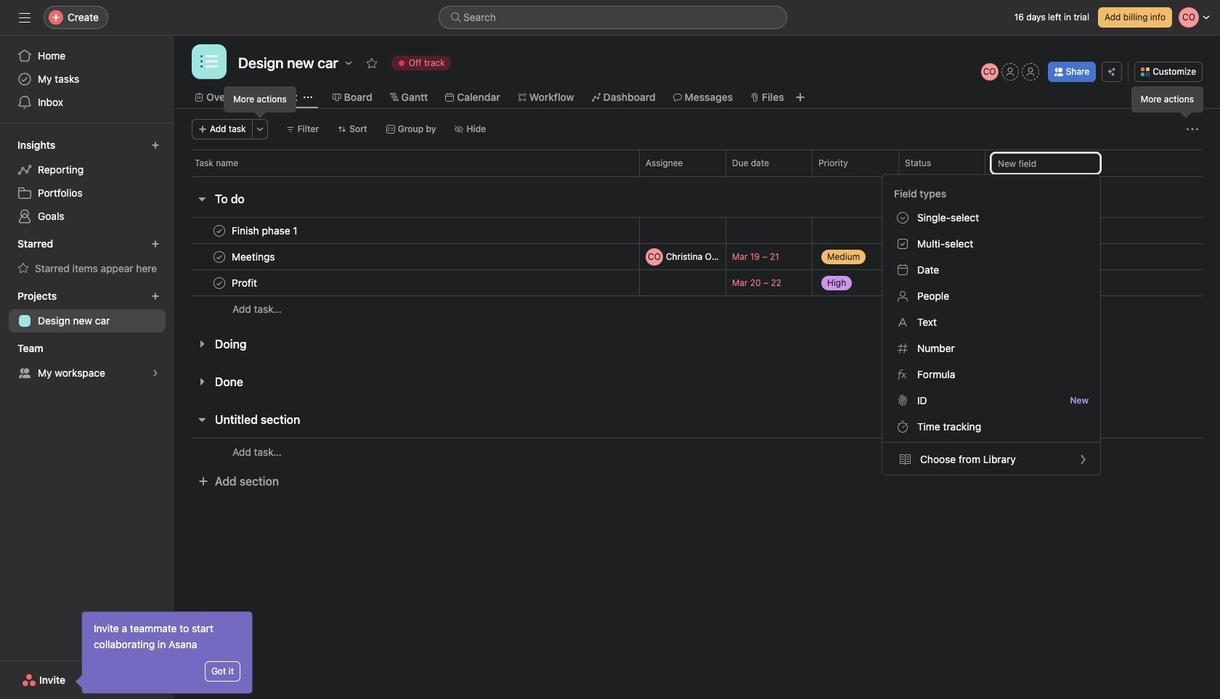 Task type: vqa. For each thing, say whether or not it's contained in the screenshot.
execute
no



Task type: locate. For each thing, give the bounding box(es) containing it.
tooltip
[[225, 87, 296, 116], [1133, 87, 1203, 116], [78, 613, 252, 694]]

ask ai image
[[1108, 68, 1117, 76]]

New field text field
[[992, 153, 1101, 174]]

add to starred image
[[366, 57, 378, 69]]

projects element
[[0, 283, 174, 336]]

0 vertical spatial collapse task list for this group image
[[196, 193, 208, 205]]

1 vertical spatial task name text field
[[229, 276, 262, 290]]

0 vertical spatial task name text field
[[229, 223, 302, 238]]

tab actions image
[[303, 93, 312, 102]]

insights element
[[0, 132, 174, 231]]

2 mark complete image from the top
[[211, 248, 228, 266]]

mark complete checkbox for meetings cell
[[211, 248, 228, 266]]

Mark complete checkbox
[[211, 248, 228, 266], [211, 274, 228, 292]]

mark complete image down mark complete checkbox
[[211, 248, 228, 266]]

1 vertical spatial list box
[[883, 175, 1101, 475]]

list image
[[201, 53, 218, 70]]

list box
[[439, 6, 788, 29], [883, 175, 1101, 475]]

collapse task list for this group image
[[196, 193, 208, 205], [196, 414, 208, 426]]

2 mark complete checkbox from the top
[[211, 274, 228, 292]]

global element
[[0, 36, 174, 123]]

hide sidebar image
[[19, 12, 31, 23]]

Task name text field
[[229, 223, 302, 238], [229, 276, 262, 290]]

new project or portfolio image
[[151, 292, 160, 301]]

1 horizontal spatial list box
[[883, 175, 1101, 475]]

mark complete checkbox inside meetings cell
[[211, 248, 228, 266]]

task name text field up task name text field
[[229, 223, 302, 238]]

1 vertical spatial mark complete checkbox
[[211, 274, 228, 292]]

expand task list for this group image
[[196, 339, 208, 350]]

1 vertical spatial collapse task list for this group image
[[196, 414, 208, 426]]

add items to starred image
[[151, 240, 160, 249]]

mark complete checkbox for 'profit' cell
[[211, 274, 228, 292]]

1 vertical spatial mark complete image
[[211, 248, 228, 266]]

0 vertical spatial list box
[[439, 6, 788, 29]]

row
[[174, 150, 1221, 177], [192, 176, 1203, 177], [174, 217, 1221, 244], [174, 243, 1221, 270], [174, 270, 1221, 296], [174, 296, 1221, 323], [174, 438, 1221, 466]]

manage project members image
[[981, 63, 999, 81]]

mark complete image for finish phase 1 cell
[[211, 222, 228, 239]]

mark complete image inside finish phase 1 cell
[[211, 222, 228, 239]]

task name text field inside 'profit' cell
[[229, 276, 262, 290]]

mark complete image
[[211, 222, 228, 239], [211, 248, 228, 266]]

0 vertical spatial mark complete checkbox
[[211, 248, 228, 266]]

teams element
[[0, 336, 174, 388]]

task name text field right mark complete icon
[[229, 276, 262, 290]]

more actions image
[[1187, 124, 1199, 135]]

mark complete image inside meetings cell
[[211, 248, 228, 266]]

1 task name text field from the top
[[229, 223, 302, 238]]

2 task name text field from the top
[[229, 276, 262, 290]]

mark complete checkbox inside 'profit' cell
[[211, 274, 228, 292]]

task name text field inside finish phase 1 cell
[[229, 223, 302, 238]]

Task name text field
[[229, 250, 279, 264]]

see details, my workspace image
[[151, 369, 160, 378]]

1 mark complete image from the top
[[211, 222, 228, 239]]

finish phase 1 cell
[[174, 217, 639, 244]]

0 vertical spatial mark complete image
[[211, 222, 228, 239]]

mark complete image up mark complete icon
[[211, 222, 228, 239]]

1 mark complete checkbox from the top
[[211, 248, 228, 266]]



Task type: describe. For each thing, give the bounding box(es) containing it.
1 collapse task list for this group image from the top
[[196, 193, 208, 205]]

new insights image
[[151, 141, 160, 150]]

mark complete image for meetings cell
[[211, 248, 228, 266]]

mark complete image
[[211, 274, 228, 292]]

expand task list for this group image
[[196, 376, 208, 388]]

2 collapse task list for this group image from the top
[[196, 414, 208, 426]]

Mark complete checkbox
[[211, 222, 228, 239]]

0 horizontal spatial list box
[[439, 6, 788, 29]]

starred element
[[0, 231, 174, 283]]

header to do tree grid
[[174, 217, 1221, 323]]

task name text field for mark complete option in the 'profit' cell
[[229, 276, 262, 290]]

more actions image
[[256, 125, 264, 134]]

meetings cell
[[174, 243, 639, 270]]

add tab image
[[795, 92, 806, 103]]

task name text field for mark complete checkbox
[[229, 223, 302, 238]]

profit cell
[[174, 270, 639, 296]]



